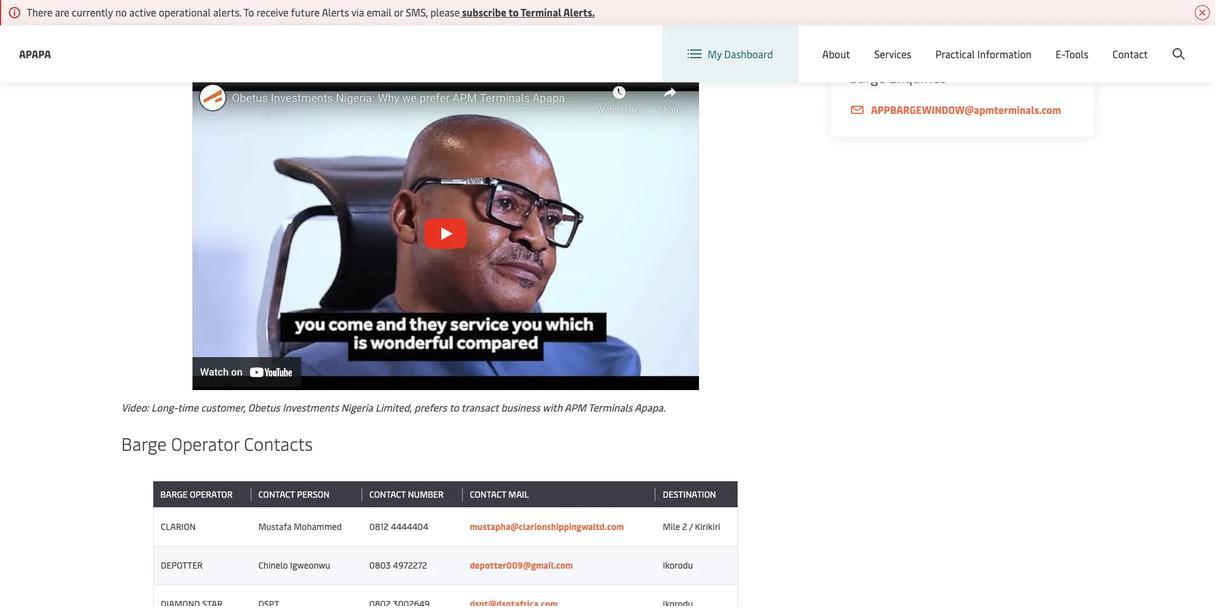 Task type: locate. For each thing, give the bounding box(es) containing it.
long-
[[151, 400, 178, 414]]

appbargewindow@apmterminals.com link
[[850, 102, 1075, 118]]

ikorodu
[[661, 559, 693, 571]]

0 horizontal spatial to
[[449, 400, 459, 414]]

urgent
[[440, 15, 470, 28]]

mustafa mohammed
[[256, 521, 342, 533]]

0812 4444404
[[367, 521, 428, 533]]

clarion
[[159, 521, 196, 533]]

close alert image
[[1195, 5, 1210, 20]]

to left terminal on the left of the page
[[509, 5, 519, 19]]

mustapha@clarionshippingwaltd.com
[[470, 521, 624, 533]]

or
[[394, 5, 403, 19]]

igweonwu
[[290, 559, 330, 571]]

video:
[[121, 400, 149, 414]]

1 horizontal spatial barge
[[850, 68, 886, 87]]

to
[[509, 5, 519, 19], [449, 400, 459, 414]]

prefers
[[414, 400, 447, 414]]

operator
[[190, 488, 233, 500]]

about
[[822, 47, 850, 61]]

2 contact from the left
[[369, 488, 406, 500]]

information
[[977, 47, 1032, 61]]

contact left mail
[[470, 488, 506, 500]]

operational
[[159, 5, 211, 19]]

apapa link
[[19, 46, 51, 62]]

barge down switch
[[850, 68, 886, 87]]

barge operator contacts
[[121, 431, 313, 455]]

0 horizontal spatial contact
[[258, 488, 295, 500]]

dashboard
[[724, 47, 773, 61]]

fastest
[[184, 15, 217, 28]]

there
[[27, 5, 52, 19]]

via
[[351, 5, 364, 19]]

my
[[708, 47, 722, 61]]

to right prefers
[[449, 400, 459, 414]]

2
[[682, 521, 687, 533]]

1 horizontal spatial to
[[509, 5, 519, 19]]

location
[[891, 37, 931, 51]]

contact up mustafa
[[258, 488, 295, 500]]

transact
[[461, 400, 499, 414]]

chinelo
[[258, 559, 288, 571]]

contact
[[1113, 47, 1148, 61]]

kirikiri
[[695, 521, 720, 533]]

apapa
[[19, 47, 51, 60]]

means
[[219, 15, 249, 28]]

subscribe
[[462, 5, 506, 19]]

0 vertical spatial barge
[[850, 68, 886, 87]]

practical
[[936, 47, 975, 61]]

contact
[[258, 488, 295, 500], [369, 488, 406, 500], [470, 488, 506, 500]]

1 contact from the left
[[258, 488, 295, 500]]

delivery
[[292, 15, 327, 28]]

e-
[[1056, 47, 1065, 61]]

1 vertical spatial barge
[[121, 431, 167, 455]]

customer,
[[201, 400, 245, 414]]

video: long-time customer, obetus investments nigeria limited, prefers to transact business with apm terminals apapa.
[[121, 400, 666, 414]]

time
[[178, 400, 198, 414]]

fastest means of cargo delivery especially for extremely urgent cargo.
[[184, 15, 500, 28]]

cargo
[[264, 15, 289, 28]]

contact button
[[1113, 25, 1148, 82]]

contacts
[[244, 431, 313, 455]]

are
[[55, 5, 69, 19]]

1 vertical spatial /
[[689, 521, 693, 533]]

currently
[[72, 5, 113, 19]]

active
[[129, 5, 156, 19]]

my dashboard button
[[688, 25, 773, 82]]

2 horizontal spatial contact
[[470, 488, 506, 500]]

4972272
[[393, 559, 427, 571]]

alerts.
[[563, 5, 595, 19]]

business
[[501, 400, 540, 414]]

email
[[367, 5, 392, 19]]

mile 2 / kirikiri
[[661, 521, 720, 533]]

mohammed
[[294, 521, 342, 533]]

barge enquiries
[[850, 68, 946, 87]]

global
[[971, 37, 1000, 51]]

3 contact from the left
[[470, 488, 506, 500]]

sms,
[[406, 5, 428, 19]]

depotter
[[159, 559, 203, 571]]

create
[[1122, 37, 1152, 51]]

/ right login
[[1116, 37, 1120, 51]]

to
[[244, 5, 254, 19]]

contact up 0812
[[369, 488, 406, 500]]

subscribe to terminal alerts. link
[[460, 5, 595, 19]]

account
[[1154, 37, 1191, 51]]

1 horizontal spatial contact
[[369, 488, 406, 500]]

depotter009@gmail.com link
[[470, 559, 573, 571]]

0 horizontal spatial barge
[[121, 431, 167, 455]]

/
[[1116, 37, 1120, 51], [689, 521, 693, 533]]

e-tools button
[[1056, 25, 1089, 82]]

receive
[[257, 5, 289, 19]]

barge
[[160, 488, 188, 500]]

terminals
[[588, 400, 632, 414]]

1 horizontal spatial /
[[1116, 37, 1120, 51]]

number
[[408, 488, 444, 500]]

barge down video:
[[121, 431, 167, 455]]

0 vertical spatial /
[[1116, 37, 1120, 51]]

/ right 2
[[689, 521, 693, 533]]

terminal
[[521, 5, 562, 19]]

investments
[[283, 400, 339, 414]]



Task type: describe. For each thing, give the bounding box(es) containing it.
operator
[[171, 431, 239, 455]]

switch
[[859, 37, 889, 51]]

apm
[[565, 400, 586, 414]]

especially
[[330, 15, 374, 28]]

0 vertical spatial to
[[509, 5, 519, 19]]

login / create account
[[1089, 37, 1191, 51]]

about button
[[822, 25, 850, 82]]

4444404
[[391, 521, 428, 533]]

mustafa
[[258, 521, 292, 533]]

contact for contact number
[[369, 488, 406, 500]]

contact for contact mail
[[470, 488, 506, 500]]

please
[[430, 5, 460, 19]]

future
[[291, 5, 320, 19]]

practical information button
[[936, 25, 1032, 82]]

global menu
[[971, 37, 1029, 51]]

contact person
[[256, 488, 330, 500]]

of
[[252, 15, 262, 28]]

cargo.
[[473, 15, 500, 28]]

nigeria
[[341, 400, 373, 414]]

appbargewindow@apmterminals.com
[[871, 103, 1061, 117]]

barge for barge operator contacts
[[121, 431, 167, 455]]

alerts
[[322, 5, 349, 19]]

alerts.
[[213, 5, 241, 19]]

contact for contact person
[[258, 488, 295, 500]]

tools
[[1065, 47, 1089, 61]]

no
[[115, 5, 127, 19]]

1 vertical spatial to
[[449, 400, 459, 414]]

switch location button
[[839, 37, 931, 51]]

chinelo igweonwu
[[256, 559, 330, 571]]

services button
[[874, 25, 912, 82]]

practical information
[[936, 47, 1032, 61]]

mile
[[663, 521, 680, 533]]

0812
[[369, 521, 389, 533]]

barge operator
[[158, 488, 233, 500]]

services
[[874, 47, 912, 61]]

login
[[1089, 37, 1114, 51]]

0 horizontal spatial /
[[689, 521, 693, 533]]

global menu button
[[943, 25, 1041, 63]]

login / create account link
[[1065, 25, 1191, 63]]

mustapha@clarionshippingwaltd.com link
[[470, 521, 624, 533]]

enquiries
[[889, 68, 946, 87]]

contact mail
[[468, 488, 529, 500]]

switch location
[[859, 37, 931, 51]]

contact number
[[367, 488, 444, 500]]

menu
[[1003, 37, 1029, 51]]

barge for barge enquiries
[[850, 68, 886, 87]]

destination
[[661, 488, 716, 500]]

for
[[377, 15, 390, 28]]

apapa.
[[635, 400, 666, 414]]

mail
[[508, 488, 529, 500]]

there are currently no active operational alerts. to receive future alerts via email or sms, please subscribe to terminal alerts.
[[27, 5, 595, 19]]

limited,
[[376, 400, 412, 414]]

depotter009@gmail.com
[[470, 559, 573, 571]]

person
[[297, 488, 330, 500]]



Task type: vqa. For each thing, say whether or not it's contained in the screenshot.
the Terminals to the bottom
no



